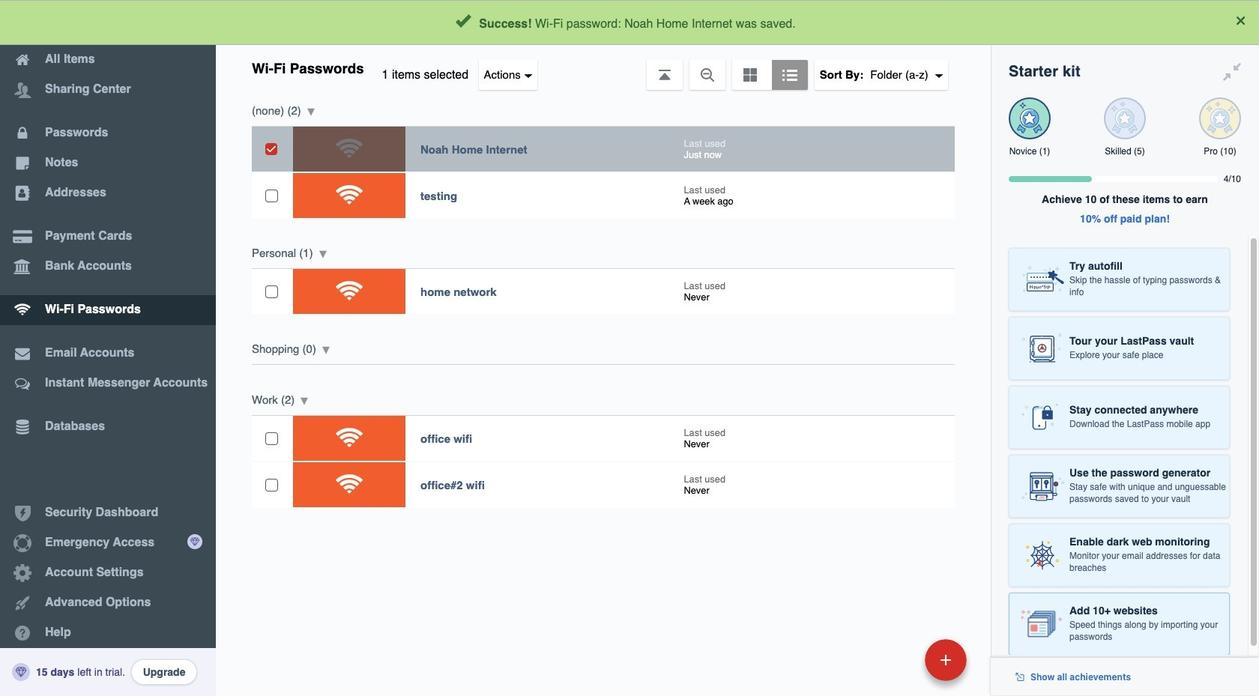 Task type: vqa. For each thing, say whether or not it's contained in the screenshot.
Vault options 'navigation'
yes



Task type: describe. For each thing, give the bounding box(es) containing it.
Search search field
[[361, 6, 960, 39]]



Task type: locate. For each thing, give the bounding box(es) containing it.
search my vault text field
[[361, 6, 960, 39]]

vault options navigation
[[216, 45, 991, 90]]

new item navigation
[[822, 635, 976, 696]]

main navigation navigation
[[0, 0, 216, 696]]

new item element
[[822, 639, 972, 681]]

alert
[[0, 0, 1259, 45]]



